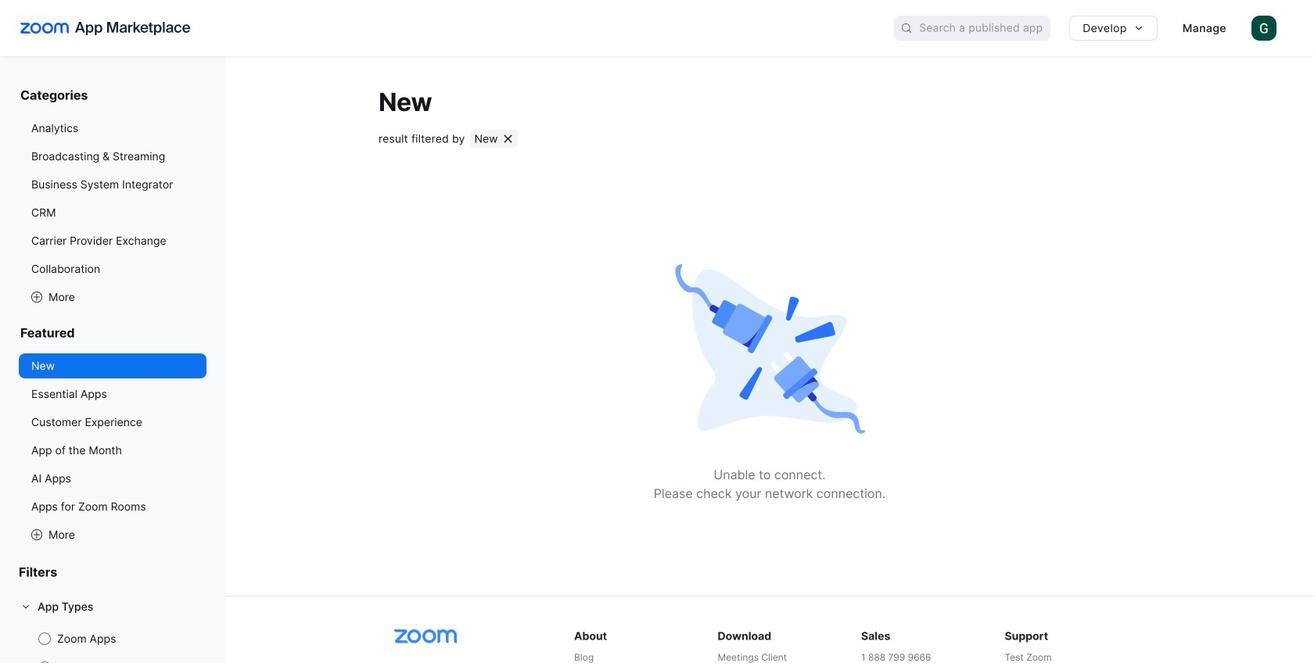 Task type: vqa. For each thing, say whether or not it's contained in the screenshot.
banner
yes



Task type: locate. For each thing, give the bounding box(es) containing it.
Search text field
[[920, 17, 1051, 40]]

search a published app element
[[895, 16, 1051, 41]]

banner
[[0, 0, 1315, 56]]



